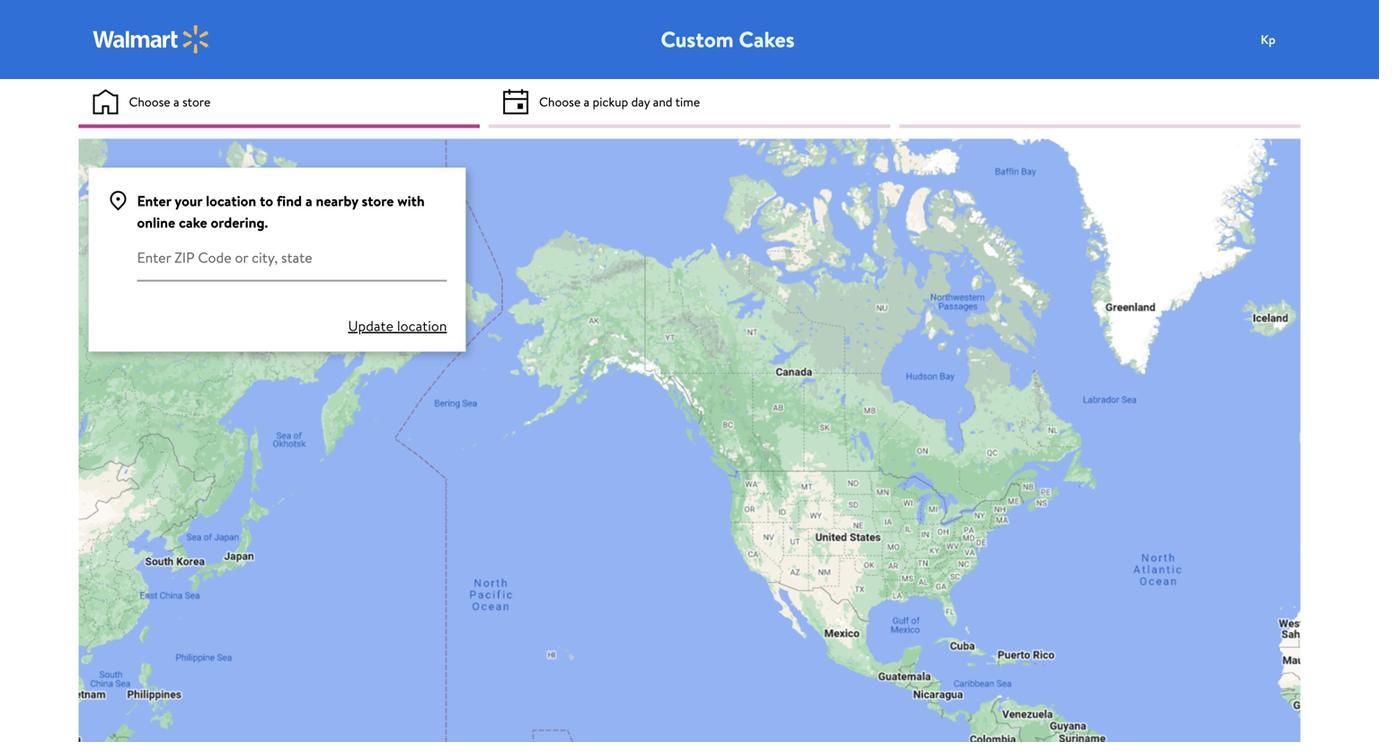 Task type: vqa. For each thing, say whether or not it's contained in the screenshot.
Add To List button
no



Task type: describe. For each thing, give the bounding box(es) containing it.
back to walmart.com image
[[93, 25, 210, 54]]

pin nav image
[[107, 190, 129, 212]]

choose a store
[[129, 93, 211, 110]]

choose for choose a store
[[129, 93, 170, 110]]

to
[[260, 191, 273, 211]]

update
[[348, 316, 394, 336]]

a for pickup
[[584, 93, 590, 110]]

map region
[[0, 69, 1366, 742]]

day
[[631, 93, 650, 110]]

pickup
[[593, 93, 628, 110]]

Enter Zip code or city, state to find a bakery text field
[[137, 233, 447, 282]]

cake
[[179, 213, 207, 232]]

custom cakes
[[661, 24, 795, 54]]

update location
[[348, 316, 447, 336]]

a inside enter your location to find a nearby store with online cake ordering.
[[305, 191, 312, 211]]

update location button
[[348, 315, 447, 336]]

kp
[[1261, 30, 1276, 48]]

enter your location to find a nearby store with online cake ordering.
[[137, 191, 425, 232]]

and
[[653, 93, 673, 110]]

custom
[[661, 24, 734, 54]]



Task type: locate. For each thing, give the bounding box(es) containing it.
0 vertical spatial location
[[206, 191, 256, 211]]

choose left pickup
[[539, 93, 581, 110]]

time
[[675, 93, 700, 110]]

1 horizontal spatial a
[[305, 191, 312, 211]]

location up ordering.
[[206, 191, 256, 211]]

a for store
[[173, 93, 179, 110]]

store
[[182, 93, 211, 110], [362, 191, 394, 211]]

store inside enter your location to find a nearby store with online cake ordering.
[[362, 191, 394, 211]]

location inside enter your location to find a nearby store with online cake ordering.
[[206, 191, 256, 211]]

1 vertical spatial location
[[397, 316, 447, 336]]

0 horizontal spatial location
[[206, 191, 256, 211]]

1 vertical spatial store
[[362, 191, 394, 211]]

0 vertical spatial store
[[182, 93, 211, 110]]

nearby
[[316, 191, 358, 211]]

choose for choose a pickup day and time
[[539, 93, 581, 110]]

a left pickup
[[584, 93, 590, 110]]

1 choose from the left
[[129, 93, 170, 110]]

with
[[397, 191, 425, 211]]

online
[[137, 213, 175, 232]]

kp button
[[1250, 22, 1322, 58]]

2 horizontal spatial a
[[584, 93, 590, 110]]

choose a pickup day and time
[[539, 93, 700, 110]]

location inside button
[[397, 316, 447, 336]]

a
[[173, 93, 179, 110], [584, 93, 590, 110], [305, 191, 312, 211]]

location right update
[[397, 316, 447, 336]]

1 horizontal spatial location
[[397, 316, 447, 336]]

cakes
[[739, 24, 795, 54]]

store left with
[[362, 191, 394, 211]]

0 horizontal spatial store
[[182, 93, 211, 110]]

0 horizontal spatial choose
[[129, 93, 170, 110]]

enter
[[137, 191, 171, 211]]

ordering.
[[211, 213, 268, 232]]

choose down 'back to walmart.com' image
[[129, 93, 170, 110]]

0 horizontal spatial a
[[173, 93, 179, 110]]

2 choose from the left
[[539, 93, 581, 110]]

choose
[[129, 93, 170, 110], [539, 93, 581, 110]]

find
[[277, 191, 302, 211]]

1 horizontal spatial store
[[362, 191, 394, 211]]

store down 'back to walmart.com' image
[[182, 93, 211, 110]]

your
[[175, 191, 202, 211]]

a right find
[[305, 191, 312, 211]]

1 horizontal spatial choose
[[539, 93, 581, 110]]

a down 'back to walmart.com' image
[[173, 93, 179, 110]]

location
[[206, 191, 256, 211], [397, 316, 447, 336]]



